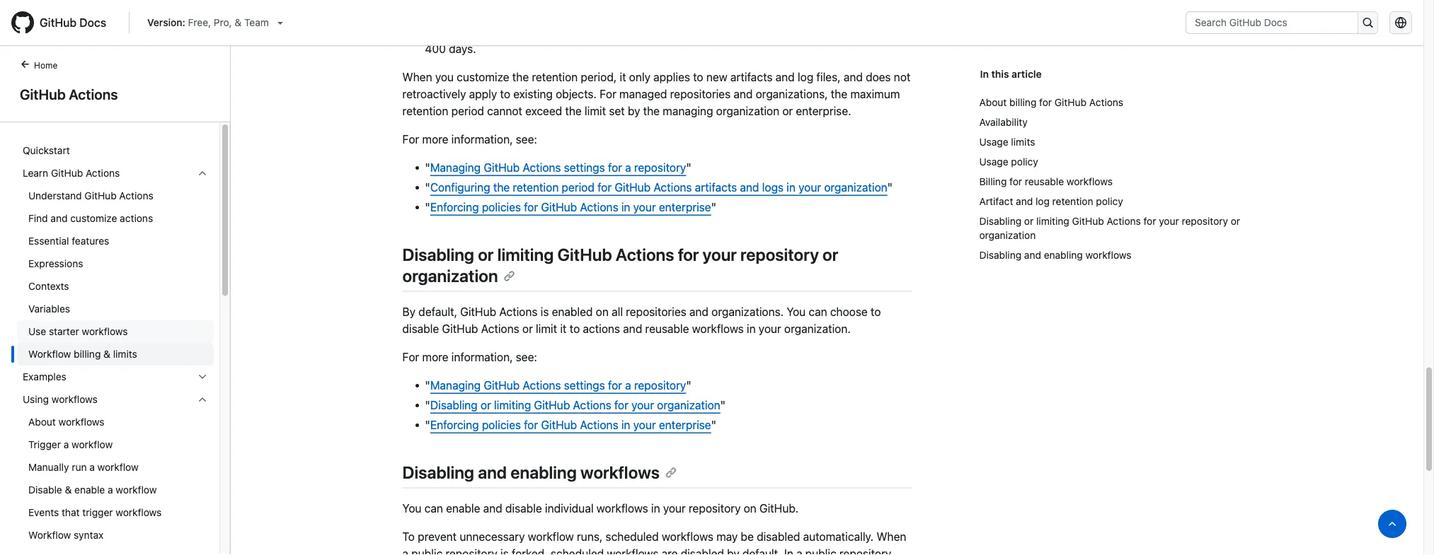 Task type: describe. For each thing, give the bounding box(es) containing it.
actions inside by default, github actions is enabled on all repositories and organizations. you can choose to disable github actions or limit it to actions and reusable workflows in your organization.
[[583, 323, 620, 336]]

in right logs
[[787, 181, 796, 194]]

run
[[72, 462, 87, 474]]

that
[[62, 507, 80, 519]]

1 vertical spatial limiting
[[498, 245, 554, 265]]

workflow for workflow syntax
[[28, 530, 71, 542]]

for inside billing for reusable workflows link
[[1010, 176, 1023, 188]]

in down the configuring the retention period for github actions artifacts and logs in your organization link on the top of page
[[622, 201, 631, 214]]

actions inside find and customize actions link
[[120, 213, 153, 224]]

1 horizontal spatial policy
[[1096, 196, 1124, 207]]

1 public from the left
[[412, 548, 443, 556]]

runs,
[[577, 531, 603, 544]]

choose
[[830, 306, 868, 319]]

period inside when you customize the retention period, it only applies to new artifacts and log files, and does not retroactively apply to existing objects. for managed repositories and organizations, the maximum retention period cannot exceed the limit set by the managing organization or enterprise.
[[451, 104, 484, 118]]

a right 'trigger'
[[64, 439, 69, 451]]

2 information, from the top
[[452, 351, 513, 364]]

contexts link
[[17, 275, 214, 298]]

repositories:
[[483, 25, 547, 38]]

events that trigger workflows
[[28, 507, 162, 519]]

set
[[609, 104, 625, 118]]

limits inside github actions element
[[113, 349, 137, 360]]

the down files,
[[831, 87, 848, 101]]

article
[[1012, 68, 1042, 80]]

version:
[[147, 17, 185, 28]]

disabling or limiting github actions for your organization link
[[430, 399, 721, 412]]

docs
[[79, 16, 106, 29]]

days.
[[449, 42, 476, 55]]

1 vertical spatial disabling or limiting github actions for your repository or organization
[[403, 245, 839, 286]]

or inside " managing github actions settings for a repository " " disabling or limiting github actions for your organization " " enforcing policies for github actions in your enterprise "
[[481, 399, 491, 412]]

new
[[707, 70, 728, 84]]

0 vertical spatial reusable
[[1025, 176, 1064, 188]]

enforcing policies for github actions in your enterprise link for period
[[430, 201, 711, 214]]

free,
[[188, 17, 211, 28]]

artifact and log retention policy
[[980, 196, 1124, 207]]

trigger
[[28, 439, 61, 451]]

for inside about billing for github actions link
[[1040, 97, 1052, 108]]

for private repositories: you can change this retention period to anywhere between 1 day or 400 days.
[[425, 25, 893, 55]]

can inside by default, github actions is enabled on all repositories and organizations. you can choose to disable github actions or limit it to actions and reusable workflows in your organization.
[[809, 306, 828, 319]]

learn
[[23, 167, 48, 179]]

github actions link
[[17, 84, 213, 105]]

0 horizontal spatial scheduled
[[551, 548, 604, 556]]

using workflows element containing about workflows
[[11, 411, 220, 556]]

about workflows
[[28, 417, 105, 428]]

pro,
[[214, 17, 232, 28]]

understand
[[28, 190, 82, 202]]

in this article element
[[980, 67, 1252, 81]]

0 horizontal spatial disabling and enabling workflows link
[[403, 463, 677, 483]]

to inside "for private repositories: you can change this retention period to anywhere between 1 day or 400 days."
[[740, 25, 750, 38]]

apply
[[469, 87, 497, 101]]

usage policy
[[980, 156, 1039, 168]]

" managing github actions settings for a repository " " configuring the retention period for github actions artifacts and logs in your organization " " enforcing policies for github actions in your enterprise "
[[425, 161, 893, 214]]

period,
[[581, 70, 617, 84]]

to right choose
[[871, 306, 881, 319]]

1 vertical spatial disabling and enabling workflows
[[403, 463, 660, 483]]

2 for more information, see: from the top
[[403, 351, 537, 364]]

0 horizontal spatial enabling
[[511, 463, 577, 483]]

unnecessary
[[460, 531, 525, 544]]

home link
[[14, 59, 80, 73]]

workflows inside by default, github actions is enabled on all repositories and organizations. you can choose to disable github actions or limit it to actions and reusable workflows in your organization.
[[692, 323, 744, 336]]

reusable inside by default, github actions is enabled on all repositories and organizations. you can choose to disable github actions or limit it to actions and reusable workflows in your organization.
[[645, 323, 689, 336]]

private
[[445, 25, 480, 38]]

essential
[[28, 235, 69, 247]]

billing for workflow
[[74, 349, 101, 360]]

0 horizontal spatial policy
[[1011, 156, 1039, 168]]

enable for a
[[74, 485, 105, 496]]

retroactively
[[403, 87, 466, 101]]

when you customize the retention period, it only applies to new artifacts and log files, and does not retroactively apply to existing objects. for managed repositories and organizations, the maximum retention period cannot exceed the limit set by the managing organization or enterprise.
[[403, 70, 911, 118]]

home
[[34, 60, 58, 70]]

0 vertical spatial disabling and enabling workflows link
[[980, 246, 1247, 266]]

forked,
[[512, 548, 548, 556]]

1 horizontal spatial enabling
[[1044, 250, 1083, 261]]

essential features
[[28, 235, 109, 247]]

applies
[[654, 70, 690, 84]]

workflows down the 'usage policy' link
[[1067, 176, 1113, 188]]

contexts
[[28, 281, 69, 292]]

find and customize actions link
[[17, 207, 214, 230]]

to down enabled
[[570, 323, 580, 336]]

the up existing
[[512, 70, 529, 84]]

organizations.
[[712, 306, 784, 319]]

billing for about
[[1010, 97, 1037, 108]]

day
[[861, 25, 879, 38]]

when inside when you customize the retention period, it only applies to new artifacts and log files, and does not retroactively apply to existing objects. for managed repositories and organizations, the maximum retention period cannot exceed the limit set by the managing organization or enterprise.
[[403, 70, 432, 84]]

limit inside when you customize the retention period, it only applies to new artifacts and log files, and does not retroactively apply to existing objects. for managed repositories and organizations, the maximum retention period cannot exceed the limit set by the managing organization or enterprise.
[[585, 104, 606, 118]]

it inside by default, github actions is enabled on all repositories and organizations. you can choose to disable github actions or limit it to actions and reusable workflows in your organization.
[[560, 323, 567, 336]]

1 horizontal spatial limits
[[1011, 136, 1036, 148]]

disable & enable a workflow
[[28, 485, 157, 496]]

1 horizontal spatial disabled
[[757, 531, 800, 544]]

1 vertical spatial on
[[744, 503, 757, 516]]

availability
[[980, 116, 1028, 128]]

policies inside " managing github actions settings for a repository " " configuring the retention period for github actions artifacts and logs in your organization " " enforcing policies for github actions in your enterprise "
[[482, 201, 521, 214]]

using workflows button
[[17, 389, 214, 411]]

for inside "for private repositories: you can change this retention period to anywhere between 1 day or 400 days."
[[425, 25, 442, 38]]

usage limits
[[980, 136, 1036, 148]]

managing github actions settings for a repository link for github
[[430, 379, 686, 393]]

github docs
[[40, 16, 106, 29]]

about workflows link
[[17, 411, 214, 434]]

workflows up are
[[662, 531, 714, 544]]

0 vertical spatial limiting
[[1037, 216, 1070, 227]]

individual
[[545, 503, 594, 516]]

managing github actions settings for a repository link for period
[[430, 161, 686, 174]]

between
[[806, 25, 850, 38]]

using workflows
[[23, 394, 98, 406]]

limiting inside " managing github actions settings for a repository " " disabling or limiting github actions for your organization " " enforcing policies for github actions in your enterprise "
[[494, 399, 531, 412]]

usage for usage limits
[[980, 136, 1009, 148]]

examples button
[[17, 366, 214, 389]]

sc 9kayk9 0 image
[[197, 394, 208, 406]]

to up cannot
[[500, 87, 510, 101]]

and inside "learn github actions" element
[[51, 213, 68, 224]]

disable inside by default, github actions is enabled on all repositories and organizations. you can choose to disable github actions or limit it to actions and reusable workflows in your organization.
[[403, 323, 439, 336]]

repositories inside by default, github actions is enabled on all repositories and organizations. you can choose to disable github actions or limit it to actions and reusable workflows in your organization.
[[626, 306, 687, 319]]

settings for for
[[564, 161, 605, 174]]

triangle down image
[[275, 17, 286, 28]]

1 vertical spatial log
[[1036, 196, 1050, 207]]

a right run
[[89, 462, 95, 474]]

understand github actions link
[[17, 185, 214, 207]]

enable for and
[[446, 503, 480, 516]]

all
[[612, 306, 623, 319]]

artifacts inside " managing github actions settings for a repository " " configuring the retention period for github actions artifacts and logs in your organization " " enforcing policies for github actions in your enterprise "
[[695, 181, 737, 194]]

your inside by default, github actions is enabled on all repositories and organizations. you can choose to disable github actions or limit it to actions and reusable workflows in your organization.
[[759, 323, 782, 336]]

files,
[[817, 70, 841, 84]]

managing for disabling
[[430, 379, 481, 393]]

default,
[[419, 306, 457, 319]]

you inside when you customize the retention period, it only applies to new artifacts and log files, and does not retroactively apply to existing objects. for managed repositories and organizations, the maximum retention period cannot exceed the limit set by the managing organization or enterprise.
[[435, 70, 454, 84]]

workflows down 'disable & enable a workflow' link
[[116, 507, 162, 519]]

0 vertical spatial disabling and enabling workflows
[[980, 250, 1132, 261]]

learn github actions button
[[17, 162, 214, 185]]

in up to prevent unnecessary workflow runs, scheduled workflows may be disabled automatically. when a public repository is forked, scheduled workflows are disabled by default. in a public repository
[[651, 503, 660, 516]]

billing
[[980, 176, 1007, 188]]

2 public from the left
[[806, 548, 837, 556]]

1 information, from the top
[[452, 133, 513, 146]]

about billing for github actions link
[[980, 93, 1247, 113]]

0 horizontal spatial disabling or limiting github actions for your repository or organization link
[[403, 245, 839, 286]]

the down objects.
[[565, 104, 582, 118]]

configuring the retention period for github actions artifacts and logs in your organization link
[[430, 181, 888, 194]]

workflow syntax
[[28, 530, 104, 542]]

when inside to prevent unnecessary workflow runs, scheduled workflows may be disabled automatically. when a public repository is forked, scheduled workflows are disabled by default. in a public repository
[[877, 531, 907, 544]]

1
[[853, 25, 858, 38]]

2 vertical spatial can
[[425, 503, 443, 516]]

workflows left are
[[607, 548, 659, 556]]

in inside by default, github actions is enabled on all repositories and organizations. you can choose to disable github actions or limit it to actions and reusable workflows in your organization.
[[747, 323, 756, 336]]

1 for more information, see: from the top
[[403, 133, 537, 146]]

0 vertical spatial in
[[980, 68, 989, 80]]

anywhere
[[753, 25, 803, 38]]

log inside when you customize the retention period, it only applies to new artifacts and log files, and does not retroactively apply to existing objects. for managed repositories and organizations, the maximum retention period cannot exceed the limit set by the managing organization or enterprise.
[[798, 70, 814, 84]]

or inside by default, github actions is enabled on all repositories and organizations. you can choose to disable github actions or limit it to actions and reusable workflows in your organization.
[[523, 323, 533, 336]]

manually run a workflow link
[[17, 457, 214, 479]]

managed
[[620, 87, 667, 101]]

not
[[894, 70, 911, 84]]

1 horizontal spatial disabling or limiting github actions for your repository or organization
[[980, 216, 1241, 241]]

is inside by default, github actions is enabled on all repositories and organizations. you can choose to disable github actions or limit it to actions and reusable workflows in your organization.
[[541, 306, 549, 319]]

to
[[403, 531, 415, 544]]

existing
[[513, 87, 553, 101]]

default.
[[743, 548, 782, 556]]

enforcing inside " managing github actions settings for a repository " " configuring the retention period for github actions artifacts and logs in your organization " " enforcing policies for github actions in your enterprise "
[[430, 201, 479, 214]]

manually
[[28, 462, 69, 474]]

github actions element
[[0, 57, 231, 556]]

you can enable and disable individual workflows in your repository on github.
[[403, 503, 799, 516]]

are
[[662, 548, 678, 556]]

workflows up trigger a workflow
[[58, 417, 105, 428]]

essential features link
[[17, 230, 214, 253]]

github.
[[760, 503, 799, 516]]

about for about workflows
[[28, 417, 56, 428]]

customize for you
[[457, 70, 510, 84]]

repository inside to prevent unnecessary workflow runs, scheduled workflows may be disabled automatically. when a public repository is forked, scheduled workflows are disabled by default. in a public repository
[[446, 548, 498, 556]]

Search GitHub Docs search field
[[1187, 12, 1358, 33]]

scroll to top image
[[1387, 519, 1399, 530]]

1 vertical spatial disable
[[506, 503, 542, 516]]



Task type: vqa. For each thing, say whether or not it's contained in the screenshot.
Team
yes



Task type: locate. For each thing, give the bounding box(es) containing it.
exceed
[[526, 104, 562, 118]]

disable & enable a workflow link
[[17, 479, 214, 502]]

workflow inside to prevent unnecessary workflow runs, scheduled workflows may be disabled automatically. when a public repository is forked, scheduled workflows are disabled by default. in a public repository
[[528, 531, 574, 544]]

managing inside " managing github actions settings for a repository " " disabling or limiting github actions for your organization " " enforcing policies for github actions in your enterprise "
[[430, 379, 481, 393]]

about for about billing for github actions
[[980, 97, 1007, 108]]

policy down billing for reusable workflows link
[[1096, 196, 1124, 207]]

1 horizontal spatial this
[[992, 68, 1009, 80]]

workflows up 'you can enable and disable individual workflows in your repository on github.'
[[581, 463, 660, 483]]

github
[[40, 16, 77, 29], [20, 86, 66, 102], [1055, 97, 1087, 108], [484, 161, 520, 174], [51, 167, 83, 179], [615, 181, 651, 194], [85, 190, 117, 202], [541, 201, 577, 214], [1072, 216, 1104, 227], [558, 245, 612, 265], [460, 306, 496, 319], [442, 323, 478, 336], [484, 379, 520, 393], [534, 399, 570, 412], [541, 419, 577, 432]]

sc 9kayk9 0 image for learn github actions
[[197, 168, 208, 179]]

2 policies from the top
[[482, 419, 521, 432]]

this inside "for private repositories: you can change this retention period to anywhere between 1 day or 400 days."
[[634, 25, 652, 38]]

on up 'be'
[[744, 503, 757, 516]]

a down to
[[403, 548, 409, 556]]

enforcing
[[430, 201, 479, 214], [430, 419, 479, 432]]

1 using workflows element from the top
[[11, 389, 220, 556]]

customize down understand github actions
[[70, 213, 117, 224]]

more down retroactively at the left
[[422, 133, 449, 146]]

0 vertical spatial about
[[980, 97, 1007, 108]]

1 policies from the top
[[482, 201, 521, 214]]

for more information, see: down cannot
[[403, 133, 537, 146]]

tooltip
[[1379, 511, 1407, 539]]

for more information, see: down the default,
[[403, 351, 537, 364]]

0 vertical spatial is
[[541, 306, 549, 319]]

github docs link
[[11, 11, 118, 34]]

usage for usage policy
[[980, 156, 1009, 168]]

logs
[[762, 181, 784, 194]]

about up availability
[[980, 97, 1007, 108]]

0 vertical spatial limit
[[585, 104, 606, 118]]

managing github actions settings for a repository link up the disabling or limiting github actions for your organization link
[[430, 379, 686, 393]]

workflow for workflow billing & limits
[[28, 349, 71, 360]]

trigger a workflow
[[28, 439, 113, 451]]

or inside when you customize the retention period, it only applies to new artifacts and log files, and does not retroactively apply to existing objects. for managed repositories and organizations, the maximum retention period cannot exceed the limit set by the managing organization or enterprise.
[[783, 104, 793, 118]]

0 horizontal spatial disabling or limiting github actions for your repository or organization
[[403, 245, 839, 286]]

disable up the unnecessary
[[506, 503, 542, 516]]

a inside " managing github actions settings for a repository " " configuring the retention period for github actions artifacts and logs in your organization " " enforcing policies for github actions in your enterprise "
[[625, 161, 631, 174]]

1 sc 9kayk9 0 image from the top
[[197, 168, 208, 179]]

0 horizontal spatial in
[[784, 548, 794, 556]]

customize inside when you customize the retention period, it only applies to new artifacts and log files, and does not retroactively apply to existing objects. for managed repositories and organizations, the maximum retention period cannot exceed the limit set by the managing organization or enterprise.
[[457, 70, 510, 84]]

repository inside " managing github actions settings for a repository " " disabling or limiting github actions for your organization " " enforcing policies for github actions in your enterprise "
[[634, 379, 686, 393]]

to left new
[[693, 70, 704, 84]]

disabling
[[980, 216, 1022, 227], [403, 245, 474, 265], [980, 250, 1022, 261], [430, 399, 478, 412], [403, 463, 474, 483]]

search image
[[1363, 17, 1374, 28]]

workflows inside "dropdown button"
[[52, 394, 98, 406]]

is down the unnecessary
[[501, 548, 509, 556]]

trigger
[[82, 507, 113, 519]]

0 vertical spatial repositories
[[670, 87, 731, 101]]

disabling or limiting github actions for your repository or organization link up all
[[403, 245, 839, 286]]

2 horizontal spatial &
[[235, 17, 242, 28]]

1 vertical spatial period
[[451, 104, 484, 118]]

scheduled right runs,
[[606, 531, 659, 544]]

1 managing from the top
[[430, 161, 481, 174]]

the down managed
[[643, 104, 660, 118]]

1 vertical spatial managing
[[430, 379, 481, 393]]

in inside to prevent unnecessary workflow runs, scheduled workflows may be disabled automatically. when a public repository is forked, scheduled workflows are disabled by default. in a public repository
[[784, 548, 794, 556]]

0 horizontal spatial it
[[560, 323, 567, 336]]

does
[[866, 70, 891, 84]]

2 enforcing policies for github actions in your enterprise link from the top
[[430, 419, 711, 432]]

find
[[28, 213, 48, 224]]

for
[[425, 25, 442, 38], [600, 87, 617, 101], [403, 133, 419, 146], [403, 351, 419, 364]]

1 horizontal spatial public
[[806, 548, 837, 556]]

workflow up forked,
[[528, 531, 574, 544]]

0 horizontal spatial limit
[[536, 323, 557, 336]]

1 vertical spatial it
[[560, 323, 567, 336]]

billing inside "learn github actions" element
[[74, 349, 101, 360]]

trigger a workflow link
[[17, 434, 214, 457]]

when up retroactively at the left
[[403, 70, 432, 84]]

0 vertical spatial period
[[704, 25, 737, 38]]

1 enforcing policies for github actions in your enterprise link from the top
[[430, 201, 711, 214]]

this
[[634, 25, 652, 38], [992, 68, 1009, 80]]

version: free, pro, & team
[[147, 17, 269, 28]]

retention inside " managing github actions settings for a repository " " configuring the retention period for github actions artifacts and logs in your organization " " enforcing policies for github actions in your enterprise "
[[513, 181, 559, 194]]

1 horizontal spatial &
[[103, 349, 110, 360]]

disabling inside " managing github actions settings for a repository " " disabling or limiting github actions for your organization " " enforcing policies for github actions in your enterprise "
[[430, 399, 478, 412]]

0 horizontal spatial you
[[435, 70, 454, 84]]

and inside " managing github actions settings for a repository " " configuring the retention period for github actions artifacts and logs in your organization " " enforcing policies for github actions in your enterprise "
[[740, 181, 759, 194]]

limits up usage policy
[[1011, 136, 1036, 148]]

2 horizontal spatial can
[[809, 306, 828, 319]]

2 learn github actions element from the top
[[11, 185, 220, 366]]

customize inside "learn github actions" element
[[70, 213, 117, 224]]

0 vertical spatial settings
[[564, 161, 605, 174]]

1 horizontal spatial when
[[877, 531, 907, 544]]

syntax
[[74, 530, 104, 542]]

1 horizontal spatial disable
[[506, 503, 542, 516]]

0 vertical spatial artifacts
[[731, 70, 773, 84]]

for
[[1040, 97, 1052, 108], [608, 161, 622, 174], [1010, 176, 1023, 188], [598, 181, 612, 194], [524, 201, 538, 214], [1144, 216, 1157, 227], [678, 245, 699, 265], [608, 379, 622, 393], [615, 399, 629, 412], [524, 419, 538, 432]]

0 vertical spatial enable
[[74, 485, 105, 496]]

1 horizontal spatial it
[[620, 70, 626, 84]]

about up 'trigger'
[[28, 417, 56, 428]]

1 horizontal spatial reusable
[[1025, 176, 1064, 188]]

2 horizontal spatial period
[[704, 25, 737, 38]]

use
[[28, 326, 46, 338]]

& up 'that'
[[65, 485, 72, 496]]

enforcing policies for github actions in your enterprise link for github
[[430, 419, 711, 432]]

you up organization.
[[787, 306, 806, 319]]

organization inside " managing github actions settings for a repository " " disabling or limiting github actions for your organization " " enforcing policies for github actions in your enterprise "
[[657, 399, 721, 412]]

1 managing github actions settings for a repository link from the top
[[430, 161, 686, 174]]

& inside "learn github actions" element
[[103, 349, 110, 360]]

1 enterprise from the top
[[659, 201, 711, 214]]

managing for configuring
[[430, 161, 481, 174]]

managing github actions settings for a repository link
[[430, 161, 686, 174], [430, 379, 686, 393]]

1 vertical spatial is
[[501, 548, 509, 556]]

0 vertical spatial disable
[[403, 323, 439, 336]]

managing inside " managing github actions settings for a repository " " configuring the retention period for github actions artifacts and logs in your organization " " enforcing policies for github actions in your enterprise "
[[430, 161, 481, 174]]

settings inside " managing github actions settings for a repository " " configuring the retention period for github actions artifacts and logs in your organization " " enforcing policies for github actions in your enterprise "
[[564, 161, 605, 174]]

billing
[[1010, 97, 1037, 108], [74, 349, 101, 360]]

this left article at top
[[992, 68, 1009, 80]]

0 horizontal spatial customize
[[70, 213, 117, 224]]

billing down use starter workflows
[[74, 349, 101, 360]]

cannot
[[487, 104, 523, 118]]

policy down usage limits
[[1011, 156, 1039, 168]]

can up organization.
[[809, 306, 828, 319]]

information, down the default,
[[452, 351, 513, 364]]

0 vertical spatial log
[[798, 70, 814, 84]]

"
[[425, 161, 430, 174], [686, 161, 692, 174], [425, 181, 430, 194], [888, 181, 893, 194], [425, 201, 430, 214], [711, 201, 717, 214], [425, 379, 430, 393], [686, 379, 692, 393], [425, 399, 430, 412], [721, 399, 726, 412], [425, 419, 430, 432], [711, 419, 717, 432]]

you up to
[[403, 503, 422, 516]]

enable up events that trigger workflows
[[74, 485, 105, 496]]

features
[[72, 235, 109, 247]]

retention
[[655, 25, 701, 38], [532, 70, 578, 84], [403, 104, 449, 118], [513, 181, 559, 194], [1053, 196, 1094, 207]]

0 vertical spatial &
[[235, 17, 242, 28]]

0 vertical spatial limits
[[1011, 136, 1036, 148]]

period inside " managing github actions settings for a repository " " configuring the retention period for github actions artifacts and logs in your organization " " enforcing policies for github actions in your enterprise "
[[562, 181, 595, 194]]

for up set
[[600, 87, 617, 101]]

0 vertical spatial customize
[[457, 70, 510, 84]]

disable
[[403, 323, 439, 336], [506, 503, 542, 516]]

usage up billing
[[980, 156, 1009, 168]]

2 see: from the top
[[516, 351, 537, 364]]

disabling and enabling workflows down the artifact and log retention policy
[[980, 250, 1132, 261]]

settings
[[564, 161, 605, 174], [564, 379, 605, 393]]

for inside when you customize the retention period, it only applies to new artifacts and log files, and does not retroactively apply to existing objects. for managed repositories and organizations, the maximum retention period cannot exceed the limit set by the managing organization or enterprise.
[[600, 87, 617, 101]]

actions down all
[[583, 323, 620, 336]]

usage down availability
[[980, 136, 1009, 148]]

billing for reusable workflows link
[[980, 172, 1247, 192]]

availability link
[[980, 113, 1247, 132]]

enterprise.
[[796, 104, 852, 118]]

0 vertical spatial policy
[[1011, 156, 1039, 168]]

customize up apply
[[457, 70, 510, 84]]

you
[[787, 306, 806, 319], [403, 503, 422, 516]]

see: up " managing github actions settings for a repository " " disabling or limiting github actions for your organization " " enforcing policies for github actions in your enterprise "
[[516, 351, 537, 364]]

disabled up "default."
[[757, 531, 800, 544]]

1 see: from the top
[[516, 133, 537, 146]]

find and customize actions
[[28, 213, 153, 224]]

1 more from the top
[[422, 133, 449, 146]]

1 vertical spatial artifacts
[[695, 181, 737, 194]]

enterprise inside " managing github actions settings for a repository " " configuring the retention period for github actions artifacts and logs in your organization " " enforcing policies for github actions in your enterprise "
[[659, 201, 711, 214]]

disabling and enabling workflows link down artifact and log retention policy link
[[980, 246, 1247, 266]]

using workflows element
[[11, 389, 220, 556], [11, 411, 220, 556]]

0 vertical spatial can
[[571, 25, 590, 38]]

is inside to prevent unnecessary workflow runs, scheduled workflows may be disabled automatically. when a public repository is forked, scheduled workflows are disabled by default. in a public repository
[[501, 548, 509, 556]]

0 horizontal spatial disabling and enabling workflows
[[403, 463, 660, 483]]

1 vertical spatial for more information, see:
[[403, 351, 537, 364]]

a up the disabling or limiting github actions for your organization link
[[625, 379, 631, 393]]

1 learn github actions element from the top
[[11, 162, 220, 366]]

in
[[787, 181, 796, 194], [622, 201, 631, 214], [747, 323, 756, 336], [622, 419, 631, 432], [651, 503, 660, 516]]

0 horizontal spatial log
[[798, 70, 814, 84]]

actions inside dropdown button
[[86, 167, 120, 179]]

limits down use starter workflows link
[[113, 349, 137, 360]]

this right change
[[634, 25, 652, 38]]

1 vertical spatial repositories
[[626, 306, 687, 319]]

by inside to prevent unnecessary workflow runs, scheduled workflows may be disabled automatically. when a public repository is forked, scheduled workflows are disabled by default. in a public repository
[[727, 548, 740, 556]]

organization inside when you customize the retention period, it only applies to new artifacts and log files, and does not retroactively apply to existing objects. for managed repositories and organizations, the maximum retention period cannot exceed the limit set by the managing organization or enterprise.
[[716, 104, 780, 118]]

1 horizontal spatial period
[[562, 181, 595, 194]]

2 workflow from the top
[[28, 530, 71, 542]]

1 horizontal spatial can
[[571, 25, 590, 38]]

1 vertical spatial disabling and enabling workflows link
[[403, 463, 677, 483]]

managing github actions settings for a repository link down exceed
[[430, 161, 686, 174]]

0 vertical spatial when
[[403, 70, 432, 84]]

settings for actions
[[564, 379, 605, 393]]

1 vertical spatial settings
[[564, 379, 605, 393]]

enterprise inside " managing github actions settings for a repository " " disabling or limiting github actions for your organization " " enforcing policies for github actions in your enterprise "
[[659, 419, 711, 432]]

your
[[799, 181, 821, 194], [633, 201, 656, 214], [1159, 216, 1180, 227], [703, 245, 737, 265], [759, 323, 782, 336], [632, 399, 654, 412], [633, 419, 656, 432], [663, 503, 686, 516]]

enforcing inside " managing github actions settings for a repository " " disabling or limiting github actions for your organization " " enforcing policies for github actions in your enterprise "
[[430, 419, 479, 432]]

disabling or limiting github actions for your repository or organization link
[[980, 212, 1247, 246], [403, 245, 839, 286]]

workflows down variables 'link'
[[82, 326, 128, 338]]

0 horizontal spatial public
[[412, 548, 443, 556]]

you inside by default, github actions is enabled on all repositories and organizations. you can choose to disable github actions or limit it to actions and reusable workflows in your organization.
[[787, 306, 806, 319]]

disabling and enabling workflows link up the individual
[[403, 463, 677, 483]]

using
[[23, 394, 49, 406]]

sc 9kayk9 0 image
[[197, 168, 208, 179], [197, 372, 208, 383]]

disable down the by
[[403, 323, 439, 336]]

1 workflow from the top
[[28, 349, 71, 360]]

learn github actions element containing understand github actions
[[11, 185, 220, 366]]

0 horizontal spatial on
[[596, 306, 609, 319]]

0 vertical spatial see:
[[516, 133, 537, 146]]

period
[[704, 25, 737, 38], [451, 104, 484, 118], [562, 181, 595, 194]]

1 horizontal spatial is
[[541, 306, 549, 319]]

can left change
[[571, 25, 590, 38]]

or
[[882, 25, 893, 38], [783, 104, 793, 118], [1025, 216, 1034, 227], [1231, 216, 1241, 227], [478, 245, 494, 265], [823, 245, 839, 265], [523, 323, 533, 336], [481, 399, 491, 412]]

by
[[628, 104, 640, 118], [727, 548, 740, 556]]

in left article at top
[[980, 68, 989, 80]]

for more information, see:
[[403, 133, 537, 146], [403, 351, 537, 364]]

0 vertical spatial by
[[628, 104, 640, 118]]

1 vertical spatial you
[[403, 503, 422, 516]]

about
[[980, 97, 1007, 108], [28, 417, 56, 428]]

sc 9kayk9 0 image inside examples 'dropdown button'
[[197, 372, 208, 383]]

workflow inside manually run a workflow link
[[97, 462, 139, 474]]

0 horizontal spatial &
[[65, 485, 72, 496]]

2 managing github actions settings for a repository link from the top
[[430, 379, 686, 393]]

1 vertical spatial policy
[[1096, 196, 1124, 207]]

0 vertical spatial more
[[422, 133, 449, 146]]

disabled
[[757, 531, 800, 544], [681, 548, 724, 556]]

1 vertical spatial about
[[28, 417, 56, 428]]

policies inside " managing github actions settings for a repository " " disabling or limiting github actions for your organization " " enforcing policies for github actions in your enterprise "
[[482, 419, 521, 432]]

2 enforcing from the top
[[430, 419, 479, 432]]

on inside by default, github actions is enabled on all repositories and organizations. you can choose to disable github actions or limit it to actions and reusable workflows in your organization.
[[596, 306, 609, 319]]

artifacts inside when you customize the retention period, it only applies to new artifacts and log files, and does not retroactively apply to existing objects. for managed repositories and organizations, the maximum retention period cannot exceed the limit set by the managing organization or enterprise.
[[731, 70, 773, 84]]

1 vertical spatial scheduled
[[551, 548, 604, 556]]

2 enterprise from the top
[[659, 419, 711, 432]]

workflows up runs,
[[597, 503, 648, 516]]

0 horizontal spatial billing
[[74, 349, 101, 360]]

1 vertical spatial when
[[877, 531, 907, 544]]

0 horizontal spatial disabled
[[681, 548, 724, 556]]

1 horizontal spatial disabling and enabling workflows link
[[980, 246, 1247, 266]]

on
[[596, 306, 609, 319], [744, 503, 757, 516]]

in inside " managing github actions settings for a repository " " disabling or limiting github actions for your organization " " enforcing policies for github actions in your enterprise "
[[622, 419, 631, 432]]

log up organizations,
[[798, 70, 814, 84]]

about billing for github actions
[[980, 97, 1124, 108]]

repository inside " managing github actions settings for a repository " " configuring the retention period for github actions artifacts and logs in your organization " " enforcing policies for github actions in your enterprise "
[[634, 161, 686, 174]]

use starter workflows link
[[17, 321, 214, 343]]

public down automatically.
[[806, 548, 837, 556]]

1 vertical spatial disabled
[[681, 548, 724, 556]]

1 vertical spatial reusable
[[645, 323, 689, 336]]

is left enabled
[[541, 306, 549, 319]]

it down enabled
[[560, 323, 567, 336]]

examples
[[23, 371, 66, 383]]

organization
[[716, 104, 780, 118], [824, 181, 888, 194], [980, 230, 1036, 241], [403, 266, 498, 286], [657, 399, 721, 412]]

workflows down artifact and log retention policy link
[[1086, 250, 1132, 261]]

a up the configuring the retention period for github actions artifacts and logs in your organization link on the top of page
[[625, 161, 631, 174]]

0 vertical spatial actions
[[120, 213, 153, 224]]

enabling down the artifact and log retention policy
[[1044, 250, 1083, 261]]

in down the disabling or limiting github actions for your organization link
[[622, 419, 631, 432]]

enabled
[[552, 306, 593, 319]]

artifact and log retention policy link
[[980, 192, 1247, 212]]

disabling and enabling workflows up the individual
[[403, 463, 660, 483]]

about inside about billing for github actions link
[[980, 97, 1007, 108]]

quickstart link
[[17, 139, 214, 162]]

1 vertical spatial billing
[[74, 349, 101, 360]]

2 vertical spatial &
[[65, 485, 72, 496]]

0 vertical spatial you
[[787, 306, 806, 319]]

for down retroactively at the left
[[403, 133, 419, 146]]

by right set
[[628, 104, 640, 118]]

on left all
[[596, 306, 609, 319]]

0 vertical spatial sc 9kayk9 0 image
[[197, 168, 208, 179]]

& right pro,
[[235, 17, 242, 28]]

None search field
[[1186, 11, 1379, 34]]

1 vertical spatial this
[[992, 68, 1009, 80]]

workflow inside "learn github actions" element
[[28, 349, 71, 360]]

disabling or limiting github actions for your repository or organization
[[980, 216, 1241, 241], [403, 245, 839, 286]]

workflow inside 'disable & enable a workflow' link
[[116, 485, 157, 496]]

0 vertical spatial scheduled
[[606, 531, 659, 544]]

1 horizontal spatial by
[[727, 548, 740, 556]]

customize for and
[[70, 213, 117, 224]]

variables
[[28, 303, 70, 315]]

period inside "for private repositories: you can change this retention period to anywhere between 1 day or 400 days."
[[704, 25, 737, 38]]

a inside " managing github actions settings for a repository " " disabling or limiting github actions for your organization " " enforcing policies for github actions in your enterprise "
[[625, 379, 631, 393]]

0 vertical spatial billing
[[1010, 97, 1037, 108]]

it
[[620, 70, 626, 84], [560, 323, 567, 336]]

workflow inside 'trigger a workflow' link
[[72, 439, 113, 451]]

a down manually run a workflow link
[[108, 485, 113, 496]]

artifacts right new
[[731, 70, 773, 84]]

1 usage from the top
[[980, 136, 1009, 148]]

learn github actions element containing learn github actions
[[11, 162, 220, 366]]

enable up prevent
[[446, 503, 480, 516]]

2 sc 9kayk9 0 image from the top
[[197, 372, 208, 383]]

1 settings from the top
[[564, 161, 605, 174]]

the inside " managing github actions settings for a repository " " configuring the retention period for github actions artifacts and logs in your organization " " enforcing policies for github actions in your enterprise "
[[493, 181, 510, 194]]

1 horizontal spatial customize
[[457, 70, 510, 84]]

team
[[244, 17, 269, 28]]

actions down understand github actions link
[[120, 213, 153, 224]]

quickstart
[[23, 145, 70, 156]]

2 more from the top
[[422, 351, 449, 364]]

disabling and enabling workflows link
[[980, 246, 1247, 266], [403, 463, 677, 483]]

workflow up "manually run a workflow"
[[72, 439, 113, 451]]

for up 400
[[425, 25, 442, 38]]

0 horizontal spatial reusable
[[645, 323, 689, 336]]

repositories inside when you customize the retention period, it only applies to new artifacts and log files, and does not retroactively apply to existing objects. for managed repositories and organizations, the maximum retention period cannot exceed the limit set by the managing organization or enterprise.
[[670, 87, 731, 101]]

use starter workflows
[[28, 326, 128, 338]]

limit down enabled
[[536, 323, 557, 336]]

sc 9kayk9 0 image inside the learn github actions dropdown button
[[197, 168, 208, 179]]

1 vertical spatial enforcing policies for github actions in your enterprise link
[[430, 419, 711, 432]]

billing up availability
[[1010, 97, 1037, 108]]

learn github actions element
[[11, 162, 220, 366], [11, 185, 220, 366]]

can inside "for private repositories: you can change this retention period to anywhere between 1 day or 400 days."
[[571, 25, 590, 38]]

organization inside " managing github actions settings for a repository " " configuring the retention period for github actions artifacts and logs in your organization " " enforcing policies for github actions in your enterprise "
[[824, 181, 888, 194]]

workflow billing & limits link
[[17, 343, 214, 366]]

usage
[[980, 136, 1009, 148], [980, 156, 1009, 168]]

expressions link
[[17, 253, 214, 275]]

1 horizontal spatial log
[[1036, 196, 1050, 207]]

0 horizontal spatial period
[[451, 104, 484, 118]]

0 horizontal spatial actions
[[120, 213, 153, 224]]

events
[[28, 507, 59, 519]]

1 horizontal spatial scheduled
[[606, 531, 659, 544]]

see:
[[516, 133, 537, 146], [516, 351, 537, 364]]

when right automatically.
[[877, 531, 907, 544]]

objects.
[[556, 87, 597, 101]]

" managing github actions settings for a repository " " disabling or limiting github actions for your organization " " enforcing policies for github actions in your enterprise "
[[425, 379, 726, 432]]

1 vertical spatial enabling
[[511, 463, 577, 483]]

organization.
[[785, 323, 851, 336]]

workflow down 'trigger a workflow' link
[[97, 462, 139, 474]]

artifacts left logs
[[695, 181, 737, 194]]

limit inside by default, github actions is enabled on all repositories and organizations. you can choose to disable github actions or limit it to actions and reusable workflows in your organization.
[[536, 323, 557, 336]]

2 settings from the top
[[564, 379, 605, 393]]

settings inside " managing github actions settings for a repository " " disabling or limiting github actions for your organization " " enforcing policies for github actions in your enterprise "
[[564, 379, 605, 393]]

policy
[[1011, 156, 1039, 168], [1096, 196, 1124, 207]]

enabling
[[1044, 250, 1083, 261], [511, 463, 577, 483]]

1 vertical spatial more
[[422, 351, 449, 364]]

automatically.
[[803, 531, 874, 544]]

0 horizontal spatial can
[[425, 503, 443, 516]]

information,
[[452, 133, 513, 146], [452, 351, 513, 364]]

0 horizontal spatial is
[[501, 548, 509, 556]]

variables link
[[17, 298, 214, 321]]

2 usage from the top
[[980, 156, 1009, 168]]

sc 9kayk9 0 image for examples
[[197, 372, 208, 383]]

in right "default."
[[784, 548, 794, 556]]

enable inside using workflows element
[[74, 485, 105, 496]]

learn github actions
[[23, 167, 120, 179]]

1 vertical spatial see:
[[516, 351, 537, 364]]

disabling and enabling workflows
[[980, 250, 1132, 261], [403, 463, 660, 483]]

2 managing from the top
[[430, 379, 481, 393]]

select language: current language is english image
[[1396, 17, 1407, 28]]

events that trigger workflows link
[[17, 502, 214, 525]]

workflow up examples
[[28, 349, 71, 360]]

workflow down events
[[28, 530, 71, 542]]

manually run a workflow
[[28, 462, 139, 474]]

repositories up managing
[[670, 87, 731, 101]]

using workflows element containing using workflows
[[11, 389, 220, 556]]

1 horizontal spatial disabling or limiting github actions for your repository or organization link
[[980, 212, 1247, 246]]

workflows down organizations.
[[692, 323, 744, 336]]

maximum
[[851, 87, 900, 101]]

1 enforcing from the top
[[430, 201, 479, 214]]

public
[[412, 548, 443, 556], [806, 548, 837, 556]]

log
[[798, 70, 814, 84], [1036, 196, 1050, 207]]

reusable
[[1025, 176, 1064, 188], [645, 323, 689, 336]]

1 horizontal spatial on
[[744, 503, 757, 516]]

2 using workflows element from the top
[[11, 411, 220, 556]]

disabling or limiting github actions for your repository or organization link down billing for reusable workflows link
[[980, 212, 1247, 246]]

workflow syntax link
[[17, 525, 214, 547]]

disabling or limiting github actions for your repository or organization up all
[[403, 245, 839, 286]]

information, down cannot
[[452, 133, 513, 146]]

can up prevent
[[425, 503, 443, 516]]

a right "default."
[[797, 548, 803, 556]]

by down may
[[727, 548, 740, 556]]

workflow down manually run a workflow link
[[116, 485, 157, 496]]

only
[[629, 70, 651, 84]]

in this article
[[980, 68, 1042, 80]]

about inside about workflows link
[[28, 417, 56, 428]]

workflows inside "learn github actions" element
[[82, 326, 128, 338]]

& inside using workflows element
[[65, 485, 72, 496]]

or inside "for private repositories: you can change this retention period to anywhere between 1 day or 400 days."
[[882, 25, 893, 38]]

retention inside "for private repositories: you can change this retention period to anywhere between 1 day or 400 days."
[[655, 25, 701, 38]]

you inside "for private repositories: you can change this retention period to anywhere between 1 day or 400 days."
[[550, 25, 568, 38]]

disabled down may
[[681, 548, 724, 556]]

1 vertical spatial actions
[[583, 323, 620, 336]]

by inside when you customize the retention period, it only applies to new artifacts and log files, and does not retroactively apply to existing objects. for managed repositories and organizations, the maximum retention period cannot exceed the limit set by the managing organization or enterprise.
[[628, 104, 640, 118]]

for down the by
[[403, 351, 419, 364]]

0 vertical spatial managing github actions settings for a repository link
[[430, 161, 686, 174]]

github inside dropdown button
[[51, 167, 83, 179]]

it inside when you customize the retention period, it only applies to new artifacts and log files, and does not retroactively apply to existing objects. for managed repositories and organizations, the maximum retention period cannot exceed the limit set by the managing organization or enterprise.
[[620, 70, 626, 84]]

1 vertical spatial usage
[[980, 156, 1009, 168]]

more down the default,
[[422, 351, 449, 364]]

change
[[593, 25, 631, 38]]

public down prevent
[[412, 548, 443, 556]]



